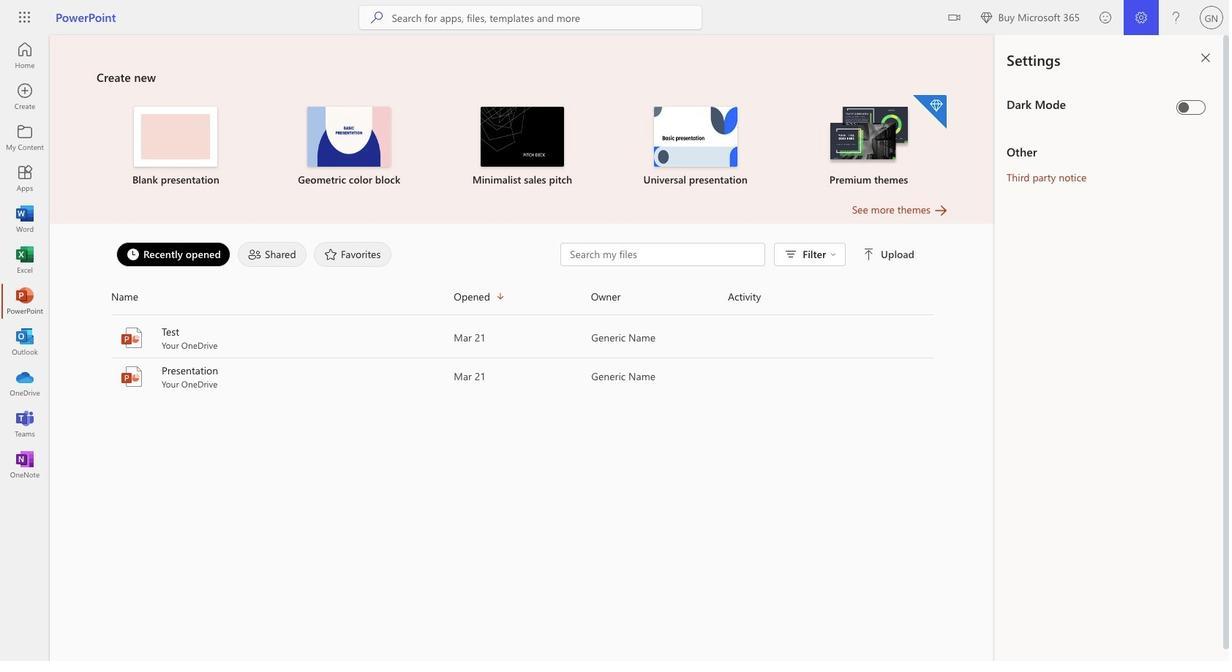 Task type: vqa. For each thing, say whether or not it's contained in the screenshot.
the leftmost Excel icon
no



Task type: locate. For each thing, give the bounding box(es) containing it.
premium themes element
[[791, 95, 947, 187]]

None search field
[[360, 6, 702, 29]]

outlook image
[[18, 335, 32, 350]]

Search my files text field
[[569, 247, 758, 262]]

1 powerpoint image from the top
[[120, 326, 143, 350]]

my content image
[[18, 130, 32, 145]]

0 vertical spatial powerpoint image
[[120, 326, 143, 350]]

Search box. Suggestions appear as you type. search field
[[392, 6, 702, 29]]

list
[[97, 94, 949, 202]]

powerpoint image for the name test cell
[[120, 326, 143, 350]]

name test cell
[[111, 325, 454, 351]]

displaying 2 out of 2 files. status
[[561, 243, 918, 266]]

1 region from the left
[[952, 35, 1230, 662]]

tab
[[113, 242, 234, 267], [234, 242, 310, 267], [310, 242, 396, 267]]

premium templates diamond image
[[914, 95, 947, 129]]

2 powerpoint image from the top
[[120, 365, 143, 389]]

application
[[0, 35, 996, 662]]

row
[[111, 285, 934, 316]]

shared element
[[238, 242, 307, 267]]

banner
[[0, 0, 1230, 38]]

universal presentation element
[[618, 107, 774, 187]]

navigation
[[0, 35, 50, 486]]

main content
[[50, 35, 996, 397]]

gn image
[[1201, 6, 1224, 29]]

apps image
[[18, 171, 32, 186]]

1 vertical spatial powerpoint image
[[120, 365, 143, 389]]

region
[[952, 35, 1230, 662], [996, 35, 1230, 662]]

powerpoint image
[[18, 294, 32, 309]]

onedrive image
[[18, 376, 32, 391]]

powerpoint image
[[120, 326, 143, 350], [120, 365, 143, 389]]

powerpoint image inside the name test cell
[[120, 326, 143, 350]]

create image
[[18, 89, 32, 104]]

2 tab from the left
[[234, 242, 310, 267]]

tab list
[[113, 239, 561, 271]]

powerpoint image inside name presentation cell
[[120, 365, 143, 389]]



Task type: describe. For each thing, give the bounding box(es) containing it.
powerpoint image for name presentation cell
[[120, 365, 143, 389]]

premium themes image
[[828, 107, 911, 166]]

2 region from the left
[[996, 35, 1230, 662]]

dark mode element
[[1007, 97, 1171, 113]]

word image
[[18, 212, 32, 227]]

1 tab from the left
[[113, 242, 234, 267]]

geometric color block image
[[308, 107, 391, 167]]

geometric color block element
[[271, 107, 427, 187]]

blank presentation element
[[98, 107, 254, 187]]

home image
[[18, 48, 32, 63]]

other element
[[1007, 144, 1212, 160]]

favorites element
[[314, 242, 392, 267]]

minimalist sales pitch element
[[445, 107, 601, 187]]

universal presentation image
[[654, 107, 738, 167]]

activity, column 4 of 4 column header
[[728, 285, 934, 309]]

recently opened element
[[116, 242, 231, 267]]

minimalist sales pitch image
[[481, 107, 564, 167]]

name presentation cell
[[111, 364, 454, 390]]

onenote image
[[18, 458, 32, 473]]

excel image
[[18, 253, 32, 268]]

teams image
[[18, 417, 32, 432]]

3 tab from the left
[[310, 242, 396, 267]]



